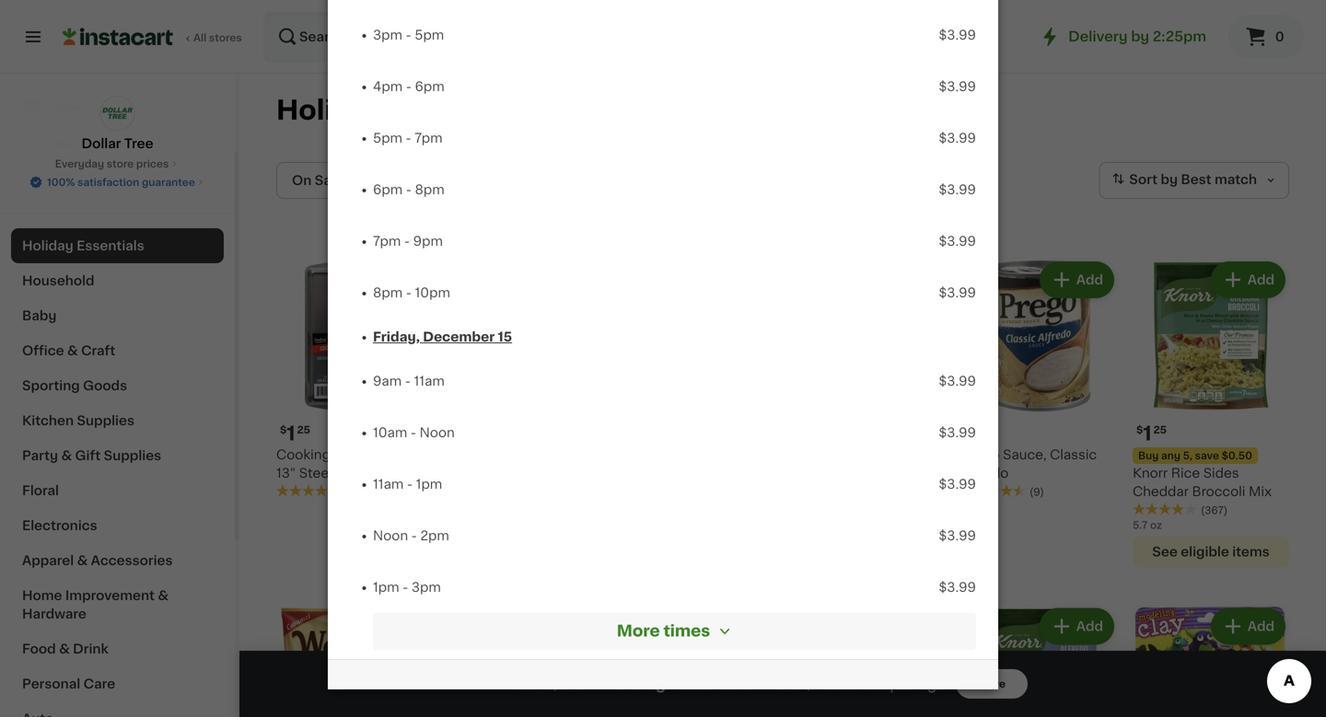 Task type: describe. For each thing, give the bounding box(es) containing it.
fusilli
[[906, 485, 943, 498]]

mix
[[1249, 485, 1272, 498]]

0 vertical spatial essentials
[[392, 97, 536, 123]]

$3.99 for 5pm
[[939, 29, 976, 41]]

- for 3pm
[[403, 581, 408, 594]]

retailer info modal dialog
[[0, 0, 1326, 718]]

4pm
[[373, 80, 403, 93]]

food & drink link
[[11, 632, 224, 667]]

1 for cooking
[[287, 424, 295, 444]]

see eligible items button
[[1133, 537, 1290, 568]]

dollar
[[81, 137, 121, 150]]

0 vertical spatial 1pm
[[416, 478, 442, 491]]

sauce,
[[1003, 449, 1047, 461]]

get
[[516, 677, 546, 692]]

noon - 2pm
[[373, 530, 449, 543]]

more times 
[[617, 624, 732, 639]]

apparel & accessories link
[[11, 543, 224, 578]]

0 horizontal spatial holiday essentials
[[22, 239, 144, 252]]

again
[[93, 137, 130, 150]]

1 vertical spatial holiday
[[22, 239, 73, 252]]

0 vertical spatial supplies
[[77, 415, 134, 427]]

& for craft
[[67, 345, 78, 357]]

1pm - 3pm
[[373, 581, 441, 594]]

7pm - 9pm
[[373, 235, 443, 248]]

- for noon
[[411, 426, 416, 439]]

5.7
[[1133, 520, 1148, 531]]

25 for cooking
[[297, 425, 310, 435]]

$3.99 for 1pm
[[939, 478, 976, 491]]

5.7 oz
[[1133, 520, 1163, 531]]

goods
[[83, 380, 127, 392]]

100% satisfaction guarantee button
[[29, 171, 206, 190]]

vermicelli
[[509, 504, 572, 517]]

9am
[[373, 375, 402, 388]]

$3.99 for 8pm
[[939, 183, 976, 196]]

baby
[[22, 310, 57, 322]]

(86)
[[345, 487, 366, 497]]

$ 1 prego sauce, classic alfredo
[[962, 424, 1097, 480]]

classic
[[1050, 449, 1097, 461]]

steel
[[299, 467, 332, 480]]

90005 button
[[917, 11, 1027, 63]]

0 horizontal spatial rice
[[448, 504, 477, 517]]

add inside treatment tracker modal dialog
[[768, 677, 800, 692]]

10pm
[[415, 286, 450, 299]]

essentials inside treatment tracker modal dialog
[[670, 677, 754, 692]]

holiday essentials link
[[11, 228, 224, 263]]

5pm - 7pm
[[373, 132, 443, 145]]

$25.00
[[804, 677, 859, 692]]

knorr rice sides cheddar broccoli mix
[[1133, 467, 1272, 498]]

home improvement & hardware
[[22, 590, 169, 621]]

$ 1 25 for buy
[[1137, 424, 1167, 444]]

1 for buy
[[1143, 424, 1152, 444]]

(9)
[[1030, 487, 1044, 497]]

- for 1pm
[[407, 478, 413, 491]]

- for 8pm
[[406, 183, 412, 196]]

office
[[22, 345, 64, 357]]

prego
[[962, 449, 1000, 461]]

all stores
[[193, 33, 242, 43]]

8pm - 10pm
[[373, 286, 450, 299]]

knorr rice sides chicken long grain rice and vermicelli pasta blend
[[448, 467, 574, 535]]

home improvement & hardware link
[[11, 578, 224, 632]]

friday, december 15
[[373, 331, 512, 344]]

5.6 oz
[[448, 539, 479, 549]]

oz for knorr rice sides cheddar broccoli mix
[[1150, 520, 1163, 531]]

buy it again link
[[11, 125, 224, 162]]

food & drink
[[22, 643, 109, 656]]

sporting
[[22, 380, 80, 392]]

x
[[419, 449, 426, 461]]

accessories
[[91, 555, 173, 567]]

- for 10pm
[[406, 286, 412, 299]]

floral
[[22, 485, 59, 497]]

baby link
[[11, 298, 224, 333]]

$3.99 for 3pm
[[939, 581, 976, 594]]

knorr for knorr rice sides cheddar broccoli mix
[[1133, 467, 1168, 480]]

drink
[[73, 643, 109, 656]]

1 vertical spatial essentials
[[77, 239, 144, 252]]

$3.99 for 6pm
[[939, 80, 976, 93]]

instacart logo image
[[63, 26, 173, 48]]

9am - 11am
[[373, 375, 445, 388]]

1 inside $ 1 prego sauce, classic alfredo
[[972, 424, 981, 444]]

shop link
[[11, 88, 224, 125]]

& for gift
[[61, 450, 72, 462]]

& inside the home improvement & hardware
[[158, 590, 169, 602]]

store
[[107, 159, 134, 169]]

cheddar for rice
[[1133, 485, 1189, 498]]

- for 2pm
[[411, 530, 417, 543]]

dollar tree logo image
[[100, 96, 135, 131]]

6pm - 8pm
[[373, 183, 445, 196]]

office & craft
[[22, 345, 115, 357]]

buy any 5, save $0.50
[[1139, 451, 1253, 461]]

buy for buy any 5, save $0.50
[[1139, 451, 1159, 461]]

- for 7pm
[[406, 132, 412, 145]]

1 vertical spatial 8pm
[[373, 286, 403, 299]]

apparel & accessories
[[22, 555, 173, 567]]

shop
[[52, 100, 86, 113]]

pans
[[385, 467, 416, 480]]

cheddar for pasta
[[790, 485, 846, 498]]

$3.99 for 7pm
[[939, 132, 976, 145]]

2pm
[[420, 530, 449, 543]]

1 $ from the left
[[280, 425, 287, 435]]

- for 11am
[[405, 375, 411, 388]]

4 $ from the left
[[1137, 425, 1143, 435]]

100%
[[47, 177, 75, 187]]

delivery
[[1069, 30, 1128, 43]]

and
[[480, 504, 506, 517]]

stores
[[209, 33, 242, 43]]

get $5 off holiday essentials • add $25.00 to qualify.
[[516, 677, 941, 692]]

eligible
[[1181, 546, 1230, 559]]

0
[[1275, 30, 1285, 43]]

holiday inside treatment tracker modal dialog
[[602, 677, 666, 692]]

by
[[1131, 30, 1150, 43]]

$1.25 element
[[790, 422, 947, 446]]

household link
[[11, 263, 224, 298]]

satisfaction
[[78, 177, 139, 187]]

$0.50
[[1222, 451, 1253, 461]]



Task type: locate. For each thing, give the bounding box(es) containing it.
0 vertical spatial holiday
[[276, 97, 386, 123]]

0 horizontal spatial 5pm
[[373, 132, 403, 145]]

1 knorr from the left
[[448, 467, 483, 480]]

2 horizontal spatial knorr
[[1133, 467, 1168, 480]]

0 vertical spatial buy
[[52, 137, 78, 150]]

7pm down 4pm - 6pm at the left top of page
[[415, 132, 443, 145]]

to
[[863, 677, 880, 692]]

6 $3.99 from the top
[[939, 286, 976, 299]]

knorr for knorr rice sides chicken long grain rice and vermicelli pasta blend
[[448, 467, 483, 480]]

broccoli left fusilli
[[850, 485, 903, 498]]

buy left the any
[[1139, 451, 1159, 461]]

1 horizontal spatial 8pm
[[415, 183, 445, 196]]

$3.99 for 2pm
[[939, 530, 976, 543]]

0 vertical spatial 8pm
[[415, 183, 445, 196]]

all
[[193, 33, 207, 43]]

0 button
[[1229, 15, 1304, 59]]

1 25 from the left
[[297, 425, 310, 435]]

2 vertical spatial essentials
[[670, 677, 754, 692]]

& left gift
[[61, 450, 72, 462]]

2 horizontal spatial sides
[[1204, 467, 1240, 480]]

5.6
[[448, 539, 464, 549]]

3 $ from the left
[[965, 425, 972, 435]]

2 horizontal spatial 1
[[1143, 424, 1152, 444]]

& right apparel
[[77, 555, 88, 567]]

3pm up 4pm
[[373, 29, 402, 41]]

1 $3.99 from the top
[[939, 29, 976, 41]]

december
[[423, 331, 495, 344]]

concepts
[[334, 449, 398, 461]]

lists
[[52, 174, 83, 187]]

essentials down 4pm - 6pm at the left top of page
[[392, 97, 536, 123]]

$3.99 for 11am
[[939, 375, 976, 388]]

see
[[1153, 546, 1178, 559]]

2 $ from the left
[[451, 425, 458, 435]]

0 horizontal spatial oz
[[466, 539, 479, 549]]

1 vertical spatial 7pm
[[373, 235, 401, 248]]

broccoli inside the knorr pasta sides cheddar broccoli fusilli
[[850, 485, 903, 498]]

supplies up the floral link
[[104, 450, 161, 462]]

knorr inside the knorr rice sides chicken long grain rice and vermicelli pasta blend
[[448, 467, 483, 480]]

0 horizontal spatial 6pm
[[373, 183, 403, 196]]

holiday essentials down 4pm - 6pm at the left top of page
[[276, 97, 536, 123]]

•
[[758, 677, 764, 692]]

0 horizontal spatial broccoli
[[850, 485, 903, 498]]

0 horizontal spatial 25
[[297, 425, 310, 435]]

& right food
[[59, 643, 70, 656]]

11am right 9am
[[414, 375, 445, 388]]

blend
[[487, 522, 524, 535]]

0 horizontal spatial knorr
[[448, 467, 483, 480]]

rice down 5,
[[1171, 467, 1200, 480]]

holiday up household
[[22, 239, 73, 252]]

- left 10pm
[[406, 286, 412, 299]]

1 horizontal spatial 3pm
[[412, 581, 441, 594]]

alfredo
[[962, 467, 1009, 480]]

25 for buy
[[1154, 425, 1167, 435]]

personal care link
[[11, 667, 224, 702]]

long
[[504, 485, 536, 498]]

2 1 from the left
[[972, 424, 981, 444]]

cheddar
[[790, 485, 846, 498], [1133, 485, 1189, 498]]

party & gift supplies
[[22, 450, 161, 462]]

& for accessories
[[77, 555, 88, 567]]

pasta inside the knorr pasta sides cheddar broccoli fusilli
[[829, 467, 865, 480]]

everyday store prices link
[[55, 157, 180, 171]]

1 horizontal spatial rice
[[486, 467, 515, 480]]

1 horizontal spatial pasta
[[829, 467, 865, 480]]

0 horizontal spatial $ 1 25
[[280, 424, 310, 444]]

4pm - 6pm
[[373, 80, 445, 93]]

2 $ 1 25 from the left
[[1137, 424, 1167, 444]]

$ right 10am
[[451, 425, 458, 435]]

8pm
[[415, 183, 445, 196], [373, 286, 403, 299]]

1 vertical spatial supplies
[[104, 450, 161, 462]]

any
[[1162, 451, 1181, 461]]

0 horizontal spatial cheddar
[[790, 485, 846, 498]]

sides inside knorr rice sides cheddar broccoli mix
[[1204, 467, 1240, 480]]

supplies
[[77, 415, 134, 427], [104, 450, 161, 462]]

1 sides from the left
[[518, 467, 554, 480]]

noon left the 2pm
[[373, 530, 408, 543]]

sides for grain
[[518, 467, 554, 480]]

3pm - 5pm
[[373, 29, 444, 41]]

0 horizontal spatial 8pm
[[373, 286, 403, 299]]

- right 4pm
[[406, 80, 412, 93]]

kitchen
[[22, 415, 74, 427]]

knorr up chicken
[[448, 467, 483, 480]]

- for 5pm
[[406, 29, 411, 41]]

more for more
[[978, 679, 1006, 689]]

8pm up "9pm"
[[415, 183, 445, 196]]

office & craft link
[[11, 333, 224, 368]]

- right 9am
[[405, 375, 411, 388]]

2 25 from the left
[[1154, 425, 1167, 435]]

dollar tree link
[[81, 96, 153, 153]]

11am - 1pm
[[373, 478, 442, 491]]

0 horizontal spatial 3pm
[[373, 29, 402, 41]]

$ 1 25 up the any
[[1137, 424, 1167, 444]]

sides down the $1.25 element
[[868, 467, 904, 480]]

grain
[[540, 485, 574, 498]]

5pm
[[415, 29, 444, 41], [373, 132, 403, 145]]

sides inside the knorr pasta sides cheddar broccoli fusilli
[[868, 467, 904, 480]]

1 horizontal spatial essentials
[[392, 97, 536, 123]]

broccoli for rice
[[1192, 485, 1246, 498]]

1
[[287, 424, 295, 444], [972, 424, 981, 444], [1143, 424, 1152, 444]]

0 vertical spatial 11am
[[414, 375, 445, 388]]

rice for cheddar
[[1171, 467, 1200, 480]]

$ up buy any 5, save $0.50
[[1137, 425, 1143, 435]]

0 vertical spatial noon
[[420, 426, 455, 439]]

6pm down 5pm - 7pm at the left top of the page
[[373, 183, 403, 196]]

1pm down x
[[416, 478, 442, 491]]

2 broccoli from the left
[[1192, 485, 1246, 498]]

0 horizontal spatial 1pm
[[373, 581, 399, 594]]

$
[[280, 425, 287, 435], [451, 425, 458, 435], [965, 425, 972, 435], [1137, 425, 1143, 435]]

1 horizontal spatial $ 1 25
[[1137, 424, 1167, 444]]

1 horizontal spatial 5pm
[[415, 29, 444, 41]]

1 broccoli from the left
[[850, 485, 903, 498]]

cheddar down the $1.25 element
[[790, 485, 846, 498]]

1 up prego
[[972, 424, 981, 444]]

buy
[[52, 137, 78, 150], [1139, 451, 1159, 461]]

kitchen supplies link
[[11, 403, 224, 438]]

knorr inside the knorr pasta sides cheddar broccoli fusilli
[[790, 467, 826, 480]]

1 horizontal spatial holiday essentials
[[276, 97, 536, 123]]

1 horizontal spatial broccoli
[[1192, 485, 1246, 498]]

- left "9pm"
[[404, 235, 410, 248]]

2 horizontal spatial rice
[[1171, 467, 1200, 480]]

personal
[[22, 678, 80, 691]]

1 horizontal spatial buy
[[1139, 451, 1159, 461]]

0 horizontal spatial holiday
[[22, 239, 73, 252]]

0 vertical spatial 7pm
[[415, 132, 443, 145]]

1 cheddar from the left
[[790, 485, 846, 498]]

essentials left •
[[670, 677, 754, 692]]

cooking concepts 9" x 13" steel cookie pans
[[276, 449, 426, 480]]

1 vertical spatial 3pm
[[412, 581, 441, 594]]

1 vertical spatial 1pm
[[373, 581, 399, 594]]

0 horizontal spatial 7pm
[[373, 235, 401, 248]]

0 vertical spatial 3pm
[[373, 29, 402, 41]]

8 $3.99 from the top
[[939, 426, 976, 439]]

1 up buy any 5, save $0.50
[[1143, 424, 1152, 444]]

2 $3.99 from the top
[[939, 80, 976, 93]]

broccoli up (367)
[[1192, 485, 1246, 498]]

cheddar inside the knorr pasta sides cheddar broccoli fusilli
[[790, 485, 846, 498]]

25 up the any
[[1154, 425, 1167, 435]]

- for 9pm
[[404, 235, 410, 248]]

knorr down the any
[[1133, 467, 1168, 480]]

tree
[[124, 137, 153, 150]]

qualify.
[[884, 677, 941, 692]]

rice inside knorr rice sides cheddar broccoli mix
[[1171, 467, 1200, 480]]

1pm
[[416, 478, 442, 491], [373, 581, 399, 594]]

broccoli for pasta
[[850, 485, 903, 498]]

1 horizontal spatial sides
[[868, 467, 904, 480]]

home
[[22, 590, 62, 602]]

1 vertical spatial noon
[[373, 530, 408, 543]]

- up 7pm - 9pm
[[406, 183, 412, 196]]

6pm right 4pm
[[415, 80, 445, 93]]

knorr for knorr pasta sides cheddar broccoli fusilli
[[790, 467, 826, 480]]

1 horizontal spatial noon
[[420, 426, 455, 439]]

0 horizontal spatial pasta
[[448, 522, 484, 535]]

1 horizontal spatial 11am
[[414, 375, 445, 388]]

1 up the cooking
[[287, 424, 295, 444]]

oz right 5.6
[[466, 539, 479, 549]]

knorr
[[448, 467, 483, 480], [790, 467, 826, 480], [1133, 467, 1168, 480]]

25 up the cooking
[[297, 425, 310, 435]]

sides for fusilli
[[868, 467, 904, 480]]

5pm down 4pm
[[373, 132, 403, 145]]

more left times
[[617, 624, 660, 639]]

11am right (86) on the left
[[373, 478, 404, 491]]

$ up the cooking
[[280, 425, 287, 435]]

holiday essentials up household
[[22, 239, 144, 252]]

- for 6pm
[[406, 80, 412, 93]]

$ 1 25 for cooking
[[280, 424, 310, 444]]

personal care
[[22, 678, 115, 691]]

0 vertical spatial 6pm
[[415, 80, 445, 93]]

100% satisfaction guarantee
[[47, 177, 195, 187]]

7pm left "9pm"
[[373, 235, 401, 248]]

1 vertical spatial 6pm
[[373, 183, 403, 196]]

13"
[[276, 467, 296, 480]]

holiday down 4pm
[[276, 97, 386, 123]]

2 vertical spatial holiday
[[602, 677, 666, 692]]

5pm up 4pm - 6pm at the left top of page
[[415, 29, 444, 41]]

items
[[1233, 546, 1270, 559]]

product group containing knorr pasta sides cheddar broccoli fusilli
[[790, 258, 947, 568]]

more for more times 
[[617, 624, 660, 639]]

times
[[664, 624, 710, 639]]

more
[[617, 624, 660, 639], [978, 679, 1006, 689]]

knorr down the $1.25 element
[[790, 467, 826, 480]]

(367)
[[1201, 506, 1228, 516]]

- up 6pm - 8pm
[[406, 132, 412, 145]]

delivery by 2:25pm link
[[1039, 26, 1207, 48]]

1 vertical spatial buy
[[1139, 451, 1159, 461]]

10 $3.99 from the top
[[939, 530, 976, 543]]

90005
[[946, 30, 994, 43]]

1 horizontal spatial 7pm
[[415, 132, 443, 145]]

1 vertical spatial more
[[978, 679, 1006, 689]]

$3.99
[[939, 29, 976, 41], [939, 80, 976, 93], [939, 132, 976, 145], [939, 183, 976, 196], [939, 235, 976, 248], [939, 286, 976, 299], [939, 375, 976, 388], [939, 426, 976, 439], [939, 478, 976, 491], [939, 530, 976, 543], [939, 581, 976, 594]]

&
[[67, 345, 78, 357], [61, 450, 72, 462], [77, 555, 88, 567], [158, 590, 169, 602], [59, 643, 70, 656]]

essentials up household link
[[77, 239, 144, 252]]

treatment tracker modal dialog
[[239, 651, 1326, 718]]

7 $3.99 from the top
[[939, 375, 976, 388]]

more right qualify.
[[978, 679, 1006, 689]]

buy left it
[[52, 137, 78, 150]]

apparel
[[22, 555, 74, 567]]

- up 9"
[[411, 426, 416, 439]]

1 horizontal spatial 1pm
[[416, 478, 442, 491]]

cheddar inside knorr rice sides cheddar broccoli mix
[[1133, 485, 1189, 498]]

$3.99 for 9pm
[[939, 235, 976, 248]]

- left the 2pm
[[411, 530, 417, 543]]

1 horizontal spatial 6pm
[[415, 80, 445, 93]]

1 vertical spatial oz
[[466, 539, 479, 549]]

1 horizontal spatial 1
[[972, 424, 981, 444]]

care
[[83, 678, 115, 691]]

pasta
[[829, 467, 865, 480], [448, 522, 484, 535]]

1 horizontal spatial holiday
[[276, 97, 386, 123]]

sides inside the knorr rice sides chicken long grain rice and vermicelli pasta blend
[[518, 467, 554, 480]]

9 $3.99 from the top
[[939, 478, 976, 491]]

4 $3.99 from the top
[[939, 183, 976, 196]]

1 horizontal spatial 25
[[1154, 425, 1167, 435]]

off
[[575, 677, 598, 692]]

$3.99 for noon
[[939, 426, 976, 439]]

holiday right off
[[602, 677, 666, 692]]

party
[[22, 450, 58, 462]]

7pm
[[415, 132, 443, 145], [373, 235, 401, 248]]

buy it again
[[52, 137, 130, 150]]

sides down the save
[[1204, 467, 1240, 480]]

- up 4pm - 6pm at the left top of page
[[406, 29, 411, 41]]

pasta down the $1.25 element
[[829, 467, 865, 480]]

3 knorr from the left
[[1133, 467, 1168, 480]]

knorr inside knorr rice sides cheddar broccoli mix
[[1133, 467, 1168, 480]]

0 horizontal spatial sides
[[518, 467, 554, 480]]

3 1 from the left
[[1143, 424, 1152, 444]]

0 vertical spatial 5pm
[[415, 29, 444, 41]]

3 $3.99 from the top
[[939, 132, 976, 145]]

prices
[[136, 159, 169, 169]]

& for drink
[[59, 643, 70, 656]]

- down 9"
[[407, 478, 413, 491]]

3pm down the 2pm
[[412, 581, 441, 594]]

sides up long
[[518, 467, 554, 480]]

0 vertical spatial pasta
[[829, 467, 865, 480]]

buy inside holiday essentials main content
[[1139, 451, 1159, 461]]

2 cheddar from the left
[[1133, 485, 1189, 498]]

$ up prego
[[965, 425, 972, 435]]

pasta up 5.6 oz
[[448, 522, 484, 535]]

& down accessories
[[158, 590, 169, 602]]

5 $3.99 from the top
[[939, 235, 976, 248]]

electronics link
[[11, 508, 224, 543]]

pasta inside the knorr rice sides chicken long grain rice and vermicelli pasta blend
[[448, 522, 484, 535]]

household
[[22, 274, 94, 287]]

1pm down noon - 2pm
[[373, 581, 399, 594]]

11 $3.99 from the top
[[939, 581, 976, 594]]

2 horizontal spatial holiday
[[602, 677, 666, 692]]

1 vertical spatial pasta
[[448, 522, 484, 535]]

broccoli inside knorr rice sides cheddar broccoli mix
[[1192, 485, 1246, 498]]

0 vertical spatial holiday essentials
[[276, 97, 536, 123]]

0 vertical spatial more
[[617, 624, 660, 639]]

1 vertical spatial 5pm
[[373, 132, 403, 145]]

rice for chicken
[[486, 467, 515, 480]]

1 horizontal spatial cheddar
[[1133, 485, 1189, 498]]

oz for knorr rice sides chicken long grain rice and vermicelli pasta blend
[[466, 539, 479, 549]]

cooking
[[276, 449, 330, 461]]

noon up x
[[420, 426, 455, 439]]

0 vertical spatial oz
[[1150, 520, 1163, 531]]

2 sides from the left
[[868, 467, 904, 480]]

$3.99 for 10pm
[[939, 286, 976, 299]]

sides for mix
[[1204, 467, 1240, 480]]

0 horizontal spatial more
[[617, 624, 660, 639]]

food
[[22, 643, 56, 656]]

sporting goods
[[22, 380, 127, 392]]

1 $ 1 25 from the left
[[280, 424, 310, 444]]

1 horizontal spatial knorr
[[790, 467, 826, 480]]

hardware
[[22, 608, 86, 621]]

kitchen supplies
[[22, 415, 134, 427]]

1 1 from the left
[[287, 424, 295, 444]]

knorr pasta sides cheddar broccoli fusilli button
[[790, 258, 947, 533]]

2 knorr from the left
[[790, 467, 826, 480]]

on sale button
[[276, 162, 359, 199]]

oz right '5.7'
[[1150, 520, 1163, 531]]

supplies down goods
[[77, 415, 134, 427]]

0 horizontal spatial buy
[[52, 137, 78, 150]]

product group
[[276, 258, 433, 500], [790, 258, 947, 568], [962, 258, 1118, 514], [1133, 258, 1290, 568], [276, 605, 433, 718], [448, 605, 604, 718], [619, 605, 776, 718], [790, 605, 947, 718], [962, 605, 1118, 718], [1133, 605, 1290, 718]]

& left craft
[[67, 345, 78, 357]]

15
[[498, 331, 512, 344]]

0 horizontal spatial 11am
[[373, 478, 404, 491]]

buy for buy it again
[[52, 137, 78, 150]]

2 horizontal spatial essentials
[[670, 677, 754, 692]]

$ inside $ 1 prego sauce, classic alfredo
[[965, 425, 972, 435]]

rice down chicken
[[448, 504, 477, 517]]

more inside more times 
[[617, 624, 660, 639]]

0 horizontal spatial noon
[[373, 530, 408, 543]]

1 vertical spatial holiday essentials
[[22, 239, 144, 252]]

8pm left 10pm
[[373, 286, 403, 299]]

3 sides from the left
[[1204, 467, 1240, 480]]

rice up long
[[486, 467, 515, 480]]

holiday essentials main content
[[239, 74, 1326, 718]]

sporting goods link
[[11, 368, 224, 403]]

1 vertical spatial 11am
[[373, 478, 404, 491]]

5,
[[1183, 451, 1193, 461]]

9"
[[401, 449, 415, 461]]

0 horizontal spatial essentials
[[77, 239, 144, 252]]

2:25pm
[[1153, 30, 1207, 43]]

1 horizontal spatial more
[[978, 679, 1006, 689]]

- down noon - 2pm
[[403, 581, 408, 594]]

0 horizontal spatial 1
[[287, 424, 295, 444]]

more button
[[956, 670, 1028, 699]]

None search field
[[263, 11, 688, 63]]

all stores link
[[63, 11, 243, 63]]

holiday essentials inside main content
[[276, 97, 536, 123]]

$ 1 25 up the cooking
[[280, 424, 310, 444]]

more inside "button"
[[978, 679, 1006, 689]]

it
[[81, 137, 90, 150]]

1 horizontal spatial oz
[[1150, 520, 1163, 531]]

cheddar up 5.7 oz
[[1133, 485, 1189, 498]]



Task type: vqa. For each thing, say whether or not it's contained in the screenshot.
Cheese,
no



